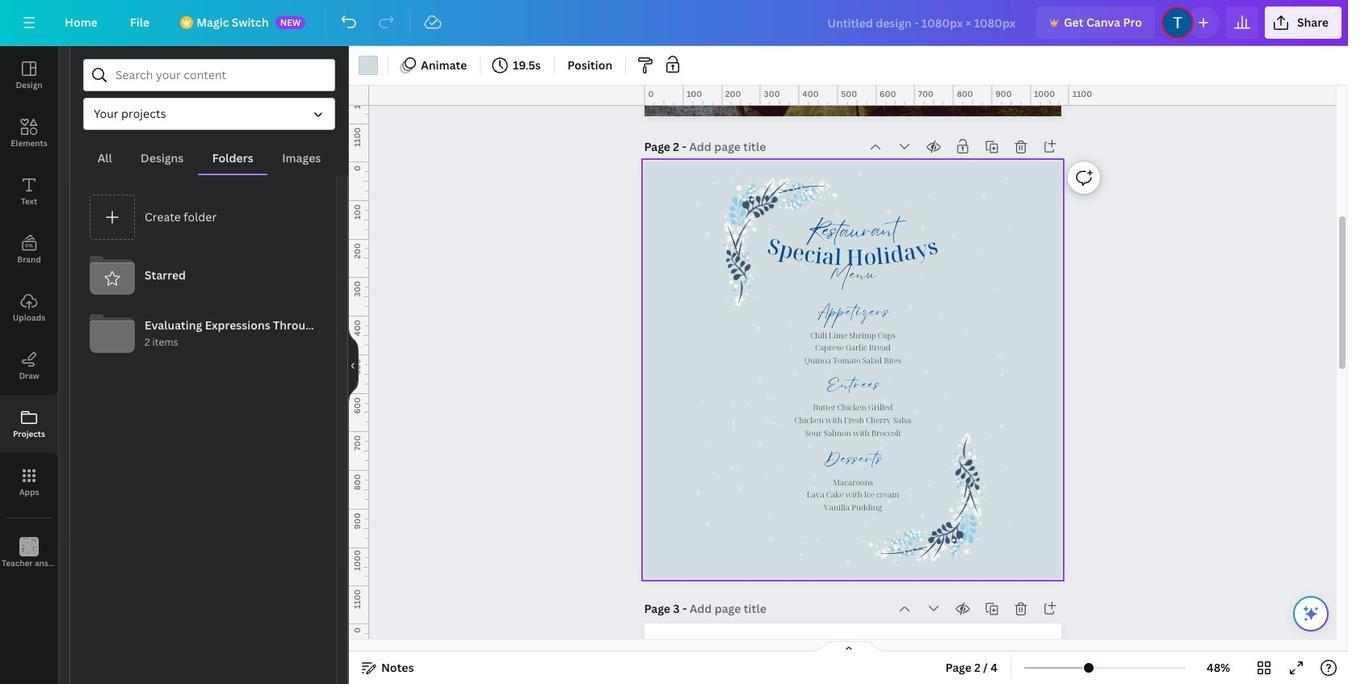 Task type: vqa. For each thing, say whether or not it's contained in the screenshot.
THE BODY
no



Task type: locate. For each thing, give the bounding box(es) containing it.
l right r in the right top of the page
[[875, 241, 884, 271]]

0 vertical spatial page
[[644, 139, 671, 154]]

page 3 -
[[644, 601, 690, 616]]

with down macaroons at bottom
[[845, 489, 862, 500]]

s p e c i a l
[[765, 231, 842, 271]]

magic
[[196, 15, 229, 30]]

position button
[[561, 53, 619, 78]]

800
[[957, 88, 973, 99], [351, 474, 363, 491]]

1 horizontal spatial i
[[881, 240, 892, 270]]

canva
[[1087, 15, 1121, 30]]

1 horizontal spatial 100
[[687, 88, 702, 99]]

bread
[[869, 342, 890, 353]]

1 horizontal spatial l
[[875, 241, 884, 271]]

0 up notes button
[[351, 628, 363, 633]]

1 vertical spatial chicken
[[794, 415, 823, 426]]

700 down the hide image
[[351, 436, 363, 451]]

1000
[[351, 88, 363, 109], [1034, 88, 1055, 99], [351, 550, 363, 571]]

ice
[[864, 489, 874, 500]]

cream
[[876, 489, 899, 500]]

new
[[280, 16, 301, 28]]

-
[[682, 139, 687, 154], [683, 601, 687, 616]]

2 vertical spatial with
[[845, 489, 862, 500]]

1 vertical spatial page
[[644, 601, 671, 616]]

chicken up fresh
[[837, 402, 866, 413]]

1100 down get
[[1073, 88, 1092, 99]]

2 left page title text field
[[673, 139, 680, 154]]

notes button
[[355, 655, 420, 681]]

i right o
[[881, 240, 892, 270]]

home link
[[52, 6, 110, 39]]

page left page title text field
[[644, 139, 671, 154]]

page for page 3
[[644, 601, 671, 616]]

2 i from the left
[[881, 240, 892, 270]]

with up the salmon
[[825, 415, 842, 426]]

1 vertical spatial 1100
[[351, 128, 363, 147]]

1 vertical spatial 200
[[351, 243, 363, 259]]

2 - from the top
[[683, 601, 687, 616]]

elements
[[11, 137, 47, 149]]

2 vertical spatial 1100
[[351, 590, 363, 609]]

- left page title text field
[[682, 139, 687, 154]]

magic switch
[[196, 15, 269, 30]]

0 vertical spatial 600
[[880, 88, 896, 99]]

all
[[97, 150, 112, 166]]

uploads button
[[0, 279, 58, 337]]

Select ownership filter button
[[83, 98, 335, 130]]

;
[[28, 559, 30, 570]]

page for page 2
[[644, 139, 671, 154]]

h
[[846, 242, 864, 272]]

200 up pemdas
[[351, 243, 363, 259]]

folder
[[184, 209, 217, 224]]

chili
[[810, 330, 827, 341]]

1 vertical spatial 0
[[351, 166, 363, 171]]

u r a n t
[[851, 227, 902, 259]]

2 inside button
[[974, 660, 981, 675]]

0 horizontal spatial 400
[[351, 320, 363, 336]]

#d2dde1 image
[[359, 56, 378, 75]]

1 vertical spatial 800
[[351, 474, 363, 491]]

0 vertical spatial 400
[[803, 88, 819, 99]]

e
[[790, 237, 807, 268]]

1 horizontal spatial s
[[923, 231, 941, 262]]

keys
[[65, 557, 82, 569]]

i right e
[[814, 240, 824, 270]]

sour
[[805, 427, 822, 438]]

2 inside evaluating expressions through pemdas 2 items
[[145, 336, 150, 349]]

600 down design title text box
[[880, 88, 896, 99]]

1 vertical spatial -
[[683, 601, 687, 616]]

text
[[21, 196, 37, 207]]

200 up page title text field
[[725, 88, 741, 99]]

0 vertical spatial 300
[[764, 88, 780, 99]]

2 vertical spatial 0
[[351, 628, 363, 633]]

teacher
[[2, 557, 33, 569]]

elements button
[[0, 104, 58, 162]]

2 left items
[[145, 336, 150, 349]]

600 down pemdas
[[351, 397, 363, 414]]

projects button
[[0, 395, 58, 453]]

700 down design title text box
[[918, 88, 934, 99]]

0 horizontal spatial 600
[[351, 397, 363, 414]]

1 horizontal spatial 900
[[996, 88, 1012, 99]]

position
[[568, 57, 613, 73]]

0 horizontal spatial 100
[[351, 204, 363, 220]]

page left the /
[[946, 660, 972, 675]]

animate button
[[395, 53, 473, 78]]

chicken
[[837, 402, 866, 413], [794, 415, 823, 426]]

0 horizontal spatial 800
[[351, 474, 363, 491]]

1 vertical spatial 100
[[351, 204, 363, 220]]

0 horizontal spatial 900
[[351, 513, 363, 529]]

1 horizontal spatial 200
[[725, 88, 741, 99]]

0 horizontal spatial 700
[[351, 436, 363, 451]]

all button
[[83, 143, 126, 174]]

0 horizontal spatial 2
[[145, 336, 150, 349]]

s left u
[[828, 229, 837, 258]]

900
[[996, 88, 1012, 99], [351, 513, 363, 529]]

2
[[673, 139, 680, 154], [145, 336, 150, 349], [974, 660, 981, 675]]

1 horizontal spatial 500
[[841, 88, 857, 99]]

s inside h o l i d a y s
[[923, 231, 941, 262]]

with down fresh
[[853, 427, 869, 438]]

designs button
[[126, 143, 198, 174]]

a inside u r a n t
[[872, 229, 885, 258]]

bites
[[884, 355, 901, 366]]

0 vertical spatial 500
[[841, 88, 857, 99]]

2 for page 2 -
[[673, 139, 680, 154]]

fresh
[[844, 415, 864, 426]]

i
[[814, 240, 824, 270], [881, 240, 892, 270]]

chicken up sour
[[794, 415, 823, 426]]

300
[[764, 88, 780, 99], [351, 281, 363, 297]]

with inside desserts macaroons lava cake with ice cream vanilla pudding
[[845, 489, 862, 500]]

600
[[880, 88, 896, 99], [351, 397, 363, 414]]

0 up the page 2 - on the top of the page
[[648, 88, 654, 99]]

1 horizontal spatial chicken
[[837, 402, 866, 413]]

0 vertical spatial 800
[[957, 88, 973, 99]]

1 - from the top
[[682, 139, 687, 154]]

- right 3
[[683, 601, 687, 616]]

2 left the /
[[974, 660, 981, 675]]

0
[[648, 88, 654, 99], [351, 166, 363, 171], [351, 628, 363, 633]]

1 vertical spatial 2
[[145, 336, 150, 349]]

a
[[872, 229, 885, 258], [901, 236, 918, 267], [821, 241, 836, 271]]

garlic
[[845, 342, 867, 353]]

desserts macaroons lava cake with ice cream vanilla pudding
[[806, 458, 899, 513]]

1100
[[1073, 88, 1092, 99], [351, 128, 363, 147], [351, 590, 363, 609]]

s
[[765, 231, 784, 262]]

2 vertical spatial page
[[946, 660, 972, 675]]

t
[[894, 227, 902, 256]]

2 for page 2 / 4
[[974, 660, 981, 675]]

0 horizontal spatial a
[[821, 241, 836, 271]]

images button
[[268, 143, 335, 174]]

0 vertical spatial 2
[[673, 139, 680, 154]]

o
[[863, 241, 877, 271]]

48% button
[[1192, 655, 1245, 681]]

300 up page title text field
[[764, 88, 780, 99]]

page inside button
[[946, 660, 972, 675]]

1 horizontal spatial 2
[[673, 139, 680, 154]]

a inside s p e c i a l
[[821, 241, 836, 271]]

2 vertical spatial 2
[[974, 660, 981, 675]]

l
[[875, 241, 884, 271], [834, 242, 842, 271]]

s right t at the right of page
[[923, 231, 941, 262]]

pudding
[[851, 502, 882, 513]]

0 horizontal spatial i
[[814, 240, 824, 270]]

i inside h o l i d a y s
[[881, 240, 892, 270]]

1 vertical spatial 600
[[351, 397, 363, 414]]

your
[[94, 106, 118, 121]]

1 horizontal spatial a
[[872, 229, 885, 258]]

300 up pemdas
[[351, 281, 363, 297]]

pemdas
[[322, 318, 369, 333]]

1 horizontal spatial 700
[[918, 88, 934, 99]]

2 horizontal spatial a
[[901, 236, 918, 267]]

200
[[725, 88, 741, 99], [351, 243, 363, 259]]

0 vertical spatial 900
[[996, 88, 1012, 99]]

get canva pro
[[1064, 15, 1142, 30]]

show pages image
[[810, 641, 887, 654]]

0 horizontal spatial l
[[834, 242, 842, 271]]

salad
[[862, 355, 882, 366]]

l left h
[[834, 242, 842, 271]]

0 vertical spatial 700
[[918, 88, 934, 99]]

500
[[841, 88, 857, 99], [351, 359, 363, 375]]

a inside h o l i d a y s
[[901, 236, 918, 267]]

0 horizontal spatial 500
[[351, 359, 363, 375]]

with
[[825, 415, 842, 426], [853, 427, 869, 438], [845, 489, 862, 500]]

1100 up notes button
[[351, 590, 363, 609]]

page left 3
[[644, 601, 671, 616]]

caprese
[[815, 342, 844, 353]]

1 horizontal spatial 600
[[880, 88, 896, 99]]

lime
[[829, 330, 847, 341]]

1 horizontal spatial 300
[[764, 88, 780, 99]]

page 2 -
[[644, 139, 689, 154]]

- for page 2 -
[[682, 139, 687, 154]]

0 right images button
[[351, 166, 363, 171]]

1 vertical spatial 500
[[351, 359, 363, 375]]

shrimp
[[849, 330, 876, 341]]

2 horizontal spatial 2
[[974, 660, 981, 675]]

1 vertical spatial 300
[[351, 281, 363, 297]]

1 i from the left
[[814, 240, 824, 270]]

1100 right images button
[[351, 128, 363, 147]]

0 vertical spatial -
[[682, 139, 687, 154]]



Task type: describe. For each thing, give the bounding box(es) containing it.
r
[[863, 230, 874, 259]]

uploads
[[13, 312, 45, 323]]

Search your content search field
[[116, 60, 325, 90]]

switch
[[232, 15, 269, 30]]

0 horizontal spatial chicken
[[794, 415, 823, 426]]

folders
[[212, 150, 253, 166]]

text button
[[0, 162, 58, 221]]

i inside s p e c i a l
[[814, 240, 824, 270]]

images
[[282, 150, 321, 166]]

projects
[[13, 428, 45, 439]]

0 horizontal spatial 300
[[351, 281, 363, 297]]

1 horizontal spatial 800
[[957, 88, 973, 99]]

through
[[273, 318, 319, 333]]

apps
[[19, 486, 39, 498]]

macaroons
[[833, 477, 873, 488]]

file
[[130, 15, 150, 30]]

share button
[[1265, 6, 1342, 39]]

items
[[152, 336, 178, 349]]

create folder button
[[83, 188, 323, 246]]

cherry
[[866, 415, 891, 426]]

brand button
[[0, 221, 58, 279]]

p
[[777, 234, 796, 265]]

expressions
[[205, 318, 270, 333]]

evaluating expressions through pemdas 2 items
[[145, 318, 369, 349]]

entrees butter chicken grilled chicken with fresh cherry salsa sour salmon with broccoli
[[794, 384, 911, 438]]

a for o
[[901, 236, 918, 267]]

0 vertical spatial 1100
[[1073, 88, 1092, 99]]

draw
[[19, 370, 39, 381]]

0 horizontal spatial s
[[828, 229, 837, 258]]

vanilla
[[824, 502, 849, 513]]

n
[[882, 227, 897, 257]]

0 vertical spatial chicken
[[837, 402, 866, 413]]

3
[[673, 601, 680, 616]]

l inside s p e c i a l
[[834, 242, 842, 271]]

tomato
[[833, 355, 860, 366]]

appetizers
[[817, 311, 890, 330]]

butter
[[813, 402, 835, 413]]

design
[[16, 79, 42, 90]]

Page title text field
[[690, 601, 768, 617]]

create
[[145, 209, 181, 224]]

y
[[912, 233, 931, 265]]

designs
[[141, 150, 184, 166]]

apps button
[[0, 453, 58, 511]]

0 vertical spatial 0
[[648, 88, 654, 99]]

side panel tab list
[[0, 46, 82, 582]]

1 vertical spatial 700
[[351, 436, 363, 451]]

canva assistant image
[[1301, 604, 1321, 624]]

folders button
[[198, 143, 268, 174]]

lava
[[806, 489, 824, 500]]

get canva pro button
[[1037, 6, 1155, 39]]

Design title text field
[[815, 6, 1030, 39]]

19.5s button
[[487, 53, 547, 78]]

page 2 / 4
[[946, 660, 998, 675]]

1 horizontal spatial 400
[[803, 88, 819, 99]]

a for p
[[821, 241, 836, 271]]

d
[[888, 238, 906, 269]]

19.5s
[[513, 57, 541, 73]]

projects
[[121, 106, 166, 121]]

cake
[[826, 489, 843, 500]]

grilled
[[868, 402, 893, 413]]

48%
[[1207, 660, 1230, 675]]

design button
[[0, 46, 58, 104]]

h o l i d a y s
[[846, 231, 941, 272]]

1 vertical spatial 400
[[351, 320, 363, 336]]

1 vertical spatial 900
[[351, 513, 363, 529]]

u
[[851, 230, 864, 259]]

0 vertical spatial 100
[[687, 88, 702, 99]]

- for page 3 -
[[683, 601, 687, 616]]

menu
[[830, 273, 877, 293]]

pro
[[1123, 15, 1142, 30]]

l inside h o l i d a y s
[[875, 241, 884, 271]]

0 horizontal spatial 200
[[351, 243, 363, 259]]

desserts
[[824, 458, 883, 477]]

cups
[[878, 330, 895, 341]]

4
[[991, 660, 998, 675]]

notes
[[381, 660, 414, 675]]

salsa
[[893, 415, 911, 426]]

starred button
[[83, 246, 323, 305]]

teacher answer keys
[[2, 557, 82, 569]]

chili lime shrimp cups caprese garlic bread quinoa tomato salad bites
[[804, 330, 901, 366]]

draw button
[[0, 337, 58, 395]]

file button
[[117, 6, 163, 39]]

share
[[1297, 15, 1329, 30]]

hide image
[[348, 326, 359, 404]]

main menu bar
[[0, 0, 1348, 46]]

get
[[1064, 15, 1084, 30]]

salmon
[[823, 427, 851, 438]]

quinoa
[[804, 355, 831, 366]]

broccoli
[[871, 427, 901, 438]]

0 vertical spatial 200
[[725, 88, 741, 99]]

0 vertical spatial with
[[825, 415, 842, 426]]

Page title text field
[[689, 139, 768, 155]]

1 vertical spatial with
[[853, 427, 869, 438]]

/
[[983, 660, 988, 675]]

evaluating
[[145, 318, 202, 333]]

page 2 / 4 button
[[939, 655, 1004, 681]]

brand
[[17, 254, 41, 265]]



